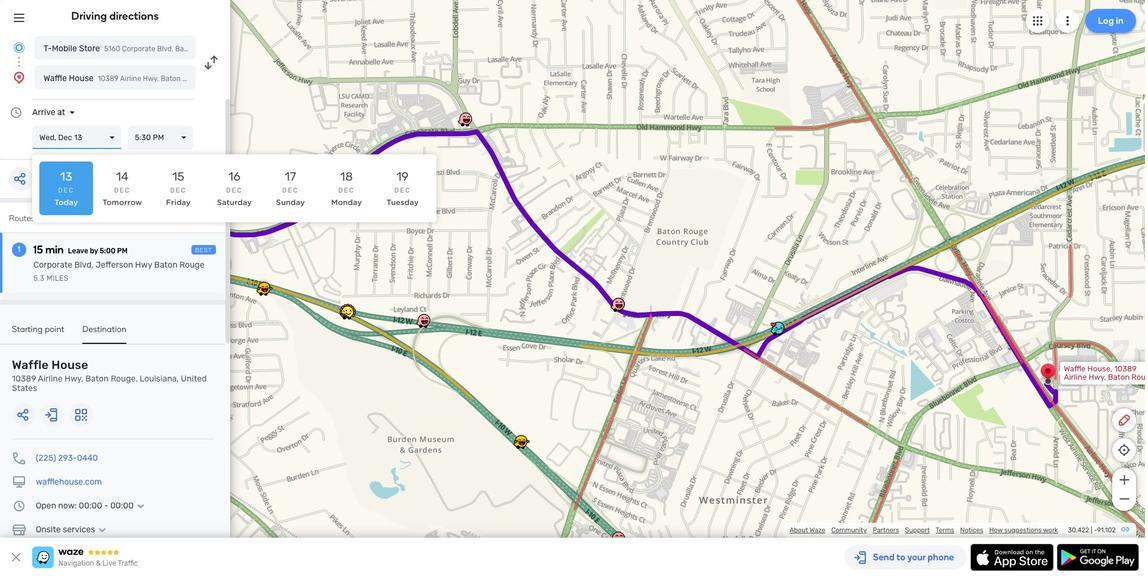 Task type: vqa. For each thing, say whether or not it's contained in the screenshot.


Task type: describe. For each thing, give the bounding box(es) containing it.
navigation
[[58, 559, 94, 568]]

waffle house button
[[35, 66, 196, 89]]

dec for 14
[[114, 187, 130, 194]]

16 option
[[208, 162, 261, 215]]

terms
[[936, 527, 954, 534]]

wed,
[[39, 133, 56, 142]]

16
[[228, 169, 241, 184]]

x image
[[9, 551, 23, 565]]

chevron down image for onsite services
[[95, 525, 109, 535]]

30.422
[[1068, 527, 1089, 534]]

store image
[[12, 523, 26, 537]]

today
[[54, 198, 78, 207]]

13 option
[[39, 162, 93, 215]]

arrive at
[[32, 107, 65, 118]]

services
[[63, 525, 95, 535]]

traffic
[[118, 559, 138, 568]]

wafflehouse.com
[[36, 477, 102, 487]]

zoom out image
[[1117, 492, 1132, 506]]

(225)
[[36, 453, 56, 463]]

dec for 17
[[282, 187, 299, 194]]

wafflehouse.com link
[[36, 477, 102, 487]]

computer image
[[12, 475, 26, 490]]

10389 for house,
[[1114, 364, 1137, 373]]

15 option
[[152, 162, 205, 215]]

16 dec saturday
[[217, 169, 252, 207]]

19
[[397, 169, 409, 184]]

corporate for store,
[[117, 228, 153, 237]]

5:00
[[100, 247, 115, 255]]

about waze link
[[790, 527, 825, 534]]

19 option
[[376, 162, 429, 215]]

rouge, for store,
[[117, 236, 142, 245]]

states for t-mobile store
[[246, 45, 267, 53]]

about
[[790, 527, 808, 534]]

corporate blvd, jefferson hwy baton rouge 5.3 miles
[[33, 260, 204, 283]]

5:30 pm
[[135, 133, 164, 142]]

17 option
[[264, 162, 317, 215]]

miles
[[47, 274, 69, 283]]

partners link
[[873, 527, 899, 534]]

friday
[[166, 198, 191, 207]]

navigation & live traffic
[[58, 559, 138, 568]]

wed, dec 13 list box
[[32, 126, 122, 150]]

blvd, for store
[[157, 45, 174, 53]]

baton inside t-mobile store, 5160 corporate blvd, baton rouge, united states
[[175, 228, 196, 237]]

starting point button
[[12, 324, 64, 343]]

tuesday
[[387, 198, 419, 207]]

store,
[[150, 219, 171, 228]]

15 min leave by 5:00 pm
[[33, 243, 128, 256]]

waze
[[810, 527, 825, 534]]

1 vertical spatial -
[[1094, 527, 1097, 534]]

0440
[[77, 453, 98, 463]]

saturday
[[217, 198, 252, 207]]

starting
[[12, 324, 43, 335]]

best
[[195, 247, 212, 254]]

house for waffle house
[[69, 73, 94, 84]]

5.3
[[33, 274, 45, 283]]

sunday
[[276, 198, 305, 207]]

(225) 293-0440 link
[[36, 453, 98, 463]]

open now: 00:00 - 00:00
[[36, 501, 134, 511]]

terms link
[[936, 527, 954, 534]]

arrive
[[32, 107, 55, 118]]

onsite services button
[[36, 525, 109, 535]]

clock image
[[9, 106, 23, 120]]

5160 for store
[[104, 45, 120, 53]]

14 dec tomorrow
[[102, 169, 142, 207]]

community link
[[831, 527, 867, 534]]

notices
[[960, 527, 983, 534]]

corporate for store
[[122, 45, 155, 53]]

rouge, for store
[[197, 45, 220, 53]]

waffle house 10389 airline hwy, baton rouge, louisiana, united states
[[12, 358, 207, 394]]

baton inside corporate blvd, jefferson hwy baton rouge 5.3 miles
[[154, 260, 178, 270]]

zoom in image
[[1117, 473, 1132, 487]]

open
[[36, 501, 56, 511]]

work
[[1043, 527, 1058, 534]]

starting point
[[12, 324, 64, 335]]

pm inside list box
[[153, 133, 164, 142]]

30.422 | -91.102
[[1068, 527, 1116, 534]]

dec for 13
[[58, 187, 74, 194]]

airline for house
[[38, 374, 62, 384]]

15 for dec
[[172, 169, 184, 184]]

18
[[340, 169, 353, 184]]

about waze community partners support terms notices how suggestions work
[[790, 527, 1058, 534]]

at
[[57, 107, 65, 118]]

tomorrow
[[102, 198, 142, 207]]

15 for min
[[33, 243, 43, 256]]

now:
[[58, 501, 77, 511]]

onsite services
[[36, 525, 95, 535]]

(225) 293-0440
[[36, 453, 98, 463]]

how suggestions work link
[[989, 527, 1058, 534]]

hwy
[[135, 260, 152, 270]]

current location image
[[12, 41, 26, 55]]

chevron down image for open now: 00:00 - 00:00
[[134, 502, 148, 511]]

15 dec friday
[[166, 169, 191, 207]]

t-mobile store 5160 corporate blvd, baton rouge, united states
[[44, 44, 267, 54]]

pm inside 15 min leave by 5:00 pm
[[117, 247, 128, 255]]

waffle house
[[44, 73, 94, 84]]



Task type: locate. For each thing, give the bounding box(es) containing it.
airline for house,
[[1064, 373, 1087, 382]]

dec up today
[[58, 187, 74, 194]]

blvd, down leave
[[74, 260, 94, 270]]

0 horizontal spatial airline
[[38, 374, 62, 384]]

dec inside "15 dec friday"
[[170, 187, 187, 194]]

onsite
[[36, 525, 61, 535]]

5160 inside 't-mobile store 5160 corporate blvd, baton rouge, united states'
[[104, 45, 120, 53]]

1 horizontal spatial 00:00
[[110, 501, 134, 511]]

1 vertical spatial chevron down image
[[95, 525, 109, 535]]

blvd, inside 't-mobile store 5160 corporate blvd, baton rouge, united states'
[[157, 45, 174, 53]]

5160 for store,
[[173, 219, 191, 228]]

how
[[989, 527, 1003, 534]]

1 vertical spatial blvd,
[[155, 228, 173, 237]]

1 vertical spatial 15
[[33, 243, 43, 256]]

0 horizontal spatial united
[[144, 236, 168, 245]]

1 vertical spatial t-
[[117, 219, 125, 228]]

mobile left store
[[52, 44, 77, 54]]

2 vertical spatial united
[[181, 374, 207, 384]]

1 horizontal spatial states
[[170, 236, 193, 245]]

dec up the sunday
[[282, 187, 299, 194]]

0 horizontal spatial states
[[12, 384, 37, 394]]

united
[[222, 45, 244, 53], [144, 236, 168, 245], [181, 374, 207, 384]]

dec up tomorrow
[[114, 187, 130, 194]]

location image
[[12, 70, 26, 85]]

1 vertical spatial mobile
[[125, 219, 148, 228]]

community
[[831, 527, 867, 534]]

mobile for store
[[52, 44, 77, 54]]

1 vertical spatial united
[[144, 236, 168, 245]]

dec inside 16 dec saturday
[[226, 187, 243, 194]]

5:30 pm list box
[[128, 126, 193, 150]]

dec for 16
[[226, 187, 243, 194]]

0 vertical spatial 15
[[172, 169, 184, 184]]

pencil image
[[1117, 413, 1131, 428]]

united for waffle house
[[181, 374, 207, 384]]

house inside button
[[69, 73, 94, 84]]

5160 inside t-mobile store, 5160 corporate blvd, baton rouge, united states
[[173, 219, 191, 228]]

0 vertical spatial rouge,
[[197, 45, 220, 53]]

10389 inside waffle house 10389 airline hwy, baton rouge, louisiana, united states
[[12, 374, 36, 384]]

dec for 19
[[394, 187, 411, 194]]

-
[[104, 501, 108, 511], [1094, 527, 1097, 534]]

t- inside t-mobile store, 5160 corporate blvd, baton rouge, united states
[[117, 219, 125, 228]]

leave
[[68, 247, 88, 255]]

0 vertical spatial house
[[69, 73, 94, 84]]

1 horizontal spatial t-
[[117, 219, 125, 228]]

corporate down directions at the left of the page
[[122, 45, 155, 53]]

dec right wed,
[[58, 133, 72, 142]]

13
[[74, 133, 82, 142], [60, 169, 72, 184]]

0 horizontal spatial hwy,
[[65, 374, 83, 384]]

1 vertical spatial 10389
[[12, 374, 36, 384]]

waffle up at
[[44, 73, 67, 84]]

chevron down image
[[134, 502, 148, 511], [95, 525, 109, 535]]

1 horizontal spatial airline
[[1064, 373, 1087, 382]]

house down store
[[69, 73, 94, 84]]

airline left house,
[[1064, 373, 1087, 382]]

0 vertical spatial -
[[104, 501, 108, 511]]

1 horizontal spatial chevron down image
[[134, 502, 148, 511]]

1 vertical spatial house
[[51, 358, 88, 372]]

partners
[[873, 527, 899, 534]]

2 vertical spatial blvd,
[[74, 260, 94, 270]]

waffle for waffle house 10389 airline hwy, baton rouge, louisiana, united states
[[12, 358, 49, 372]]

wed, dec 13
[[39, 133, 82, 142]]

0 horizontal spatial pm
[[117, 247, 128, 255]]

hwy, for house,
[[1089, 373, 1106, 382]]

15 up friday
[[172, 169, 184, 184]]

house,
[[1088, 364, 1113, 373]]

states inside waffle house 10389 airline hwy, baton rouge, louisiana, united states
[[12, 384, 37, 394]]

clock image
[[12, 499, 26, 514]]

waffle for waffle house, 10389 airline hwy, baton ro
[[1064, 364, 1086, 373]]

10389 right house,
[[1114, 364, 1137, 373]]

10389 for house
[[12, 374, 36, 384]]

0 vertical spatial corporate
[[122, 45, 155, 53]]

1 horizontal spatial 15
[[172, 169, 184, 184]]

waffle house, 10389 airline hwy, baton ro
[[1064, 364, 1145, 390]]

0 horizontal spatial chevron down image
[[95, 525, 109, 535]]

293-
[[58, 453, 77, 463]]

waffle
[[44, 73, 67, 84], [12, 358, 49, 372], [1064, 364, 1086, 373]]

dec inside the 13 dec today
[[58, 187, 74, 194]]

1 vertical spatial 5160
[[173, 219, 191, 228]]

19 dec tuesday
[[387, 169, 419, 207]]

rouge, inside 't-mobile store 5160 corporate blvd, baton rouge, united states'
[[197, 45, 220, 53]]

hwy,
[[1089, 373, 1106, 382], [65, 374, 83, 384]]

chevron down image down open now: 00:00 - 00:00 button
[[95, 525, 109, 535]]

rouge
[[180, 260, 204, 270]]

2 vertical spatial corporate
[[33, 260, 72, 270]]

mobile for store,
[[125, 219, 148, 228]]

dec inside list box
[[58, 133, 72, 142]]

store
[[79, 44, 100, 54]]

blvd, for store,
[[155, 228, 173, 237]]

directions
[[109, 10, 159, 23]]

18 option
[[320, 162, 373, 215]]

1
[[18, 245, 20, 255]]

blvd, inside corporate blvd, jefferson hwy baton rouge 5.3 miles
[[74, 260, 94, 270]]

13 inside the 13 dec today
[[60, 169, 72, 184]]

blvd, down friday
[[155, 228, 173, 237]]

point
[[45, 324, 64, 335]]

|
[[1091, 527, 1093, 534]]

destination button
[[82, 324, 127, 344]]

mobile inside t-mobile store, 5160 corporate blvd, baton rouge, united states
[[125, 219, 148, 228]]

1 horizontal spatial united
[[181, 374, 207, 384]]

0 vertical spatial 10389
[[1114, 364, 1137, 373]]

corporate up miles
[[33, 260, 72, 270]]

0 vertical spatial mobile
[[52, 44, 77, 54]]

waffle left house,
[[1064, 364, 1086, 373]]

house down point
[[51, 358, 88, 372]]

0 horizontal spatial 00:00
[[79, 501, 102, 511]]

13 dec today
[[54, 169, 78, 207]]

call image
[[12, 452, 26, 466]]

airline down starting point button
[[38, 374, 62, 384]]

1 vertical spatial states
[[170, 236, 193, 245]]

- right |
[[1094, 527, 1097, 534]]

hwy, inside waffle house, 10389 airline hwy, baton ro
[[1089, 373, 1106, 382]]

1 horizontal spatial 10389
[[1114, 364, 1137, 373]]

rouge, inside t-mobile store, 5160 corporate blvd, baton rouge, united states
[[117, 236, 142, 245]]

dec up monday
[[338, 187, 355, 194]]

airline inside waffle house, 10389 airline hwy, baton ro
[[1064, 373, 1087, 382]]

dec up tuesday
[[394, 187, 411, 194]]

1 horizontal spatial 5160
[[173, 219, 191, 228]]

driving directions
[[71, 10, 159, 23]]

dec up friday
[[170, 187, 187, 194]]

1 vertical spatial pm
[[117, 247, 128, 255]]

1 vertical spatial 13
[[60, 169, 72, 184]]

1 00:00 from the left
[[79, 501, 102, 511]]

waffle inside waffle house, 10389 airline hwy, baton ro
[[1064, 364, 1086, 373]]

14 option
[[95, 162, 149, 215]]

0 horizontal spatial 10389
[[12, 374, 36, 384]]

baton inside waffle house, 10389 airline hwy, baton ro
[[1108, 373, 1130, 382]]

18 dec monday
[[331, 169, 362, 207]]

corporate
[[122, 45, 155, 53], [117, 228, 153, 237], [33, 260, 72, 270]]

pm
[[153, 133, 164, 142], [117, 247, 128, 255]]

house inside waffle house 10389 airline hwy, baton rouge, louisiana, united states
[[51, 358, 88, 372]]

blvd, down directions at the left of the page
[[157, 45, 174, 53]]

0 vertical spatial blvd,
[[157, 45, 174, 53]]

blvd, inside t-mobile store, 5160 corporate blvd, baton rouge, united states
[[155, 228, 173, 237]]

waffle inside waffle house 10389 airline hwy, baton rouge, louisiana, united states
[[12, 358, 49, 372]]

0 horizontal spatial t-
[[44, 44, 52, 54]]

dec for wed,
[[58, 133, 72, 142]]

0 horizontal spatial mobile
[[52, 44, 77, 54]]

hwy, inside waffle house 10389 airline hwy, baton rouge, louisiana, united states
[[65, 374, 83, 384]]

united inside 't-mobile store 5160 corporate blvd, baton rouge, united states'
[[222, 45, 244, 53]]

dec inside 19 dec tuesday
[[394, 187, 411, 194]]

&
[[96, 559, 101, 568]]

t- for store,
[[117, 219, 125, 228]]

13 right wed,
[[74, 133, 82, 142]]

by
[[90, 247, 98, 255]]

dec for 18
[[338, 187, 355, 194]]

91.102
[[1097, 527, 1116, 534]]

dec up saturday
[[226, 187, 243, 194]]

0 vertical spatial t-
[[44, 44, 52, 54]]

0 vertical spatial pm
[[153, 133, 164, 142]]

5160 right store, at top left
[[173, 219, 191, 228]]

2 00:00 from the left
[[110, 501, 134, 511]]

t- for store
[[44, 44, 52, 54]]

dec for 15
[[170, 187, 187, 194]]

destination
[[82, 324, 127, 335]]

17 dec sunday
[[276, 169, 305, 207]]

t- right current location icon on the left of the page
[[44, 44, 52, 54]]

10389 down starting point button
[[12, 374, 36, 384]]

0 vertical spatial united
[[222, 45, 244, 53]]

driving
[[71, 10, 107, 23]]

0 vertical spatial states
[[246, 45, 267, 53]]

baton inside 't-mobile store 5160 corporate blvd, baton rouge, united states'
[[175, 45, 195, 53]]

t-mobile store, 5160 corporate blvd, baton rouge, united states
[[117, 219, 196, 245]]

waffle down starting point button
[[12, 358, 49, 372]]

corporate down tomorrow
[[117, 228, 153, 237]]

united inside t-mobile store, 5160 corporate blvd, baton rouge, united states
[[144, 236, 168, 245]]

baton inside waffle house 10389 airline hwy, baton rouge, louisiana, united states
[[85, 374, 109, 384]]

states inside t-mobile store, 5160 corporate blvd, baton rouge, united states
[[170, 236, 193, 245]]

13 inside wed, dec 13 list box
[[74, 133, 82, 142]]

0 horizontal spatial 13
[[60, 169, 72, 184]]

jefferson
[[96, 260, 133, 270]]

00:00
[[79, 501, 102, 511], [110, 501, 134, 511]]

pm right 5:30
[[153, 133, 164, 142]]

house for waffle house 10389 airline hwy, baton rouge, louisiana, united states
[[51, 358, 88, 372]]

- right now:
[[104, 501, 108, 511]]

chevron down image inside open now: 00:00 - 00:00 button
[[134, 502, 148, 511]]

routes
[[9, 214, 35, 224]]

dec inside 14 dec tomorrow
[[114, 187, 130, 194]]

chevron down image inside onsite services button
[[95, 525, 109, 535]]

united inside waffle house 10389 airline hwy, baton rouge, louisiana, united states
[[181, 374, 207, 384]]

13 up today
[[60, 169, 72, 184]]

pm right 5:00 on the top left of page
[[117, 247, 128, 255]]

monday
[[331, 198, 362, 207]]

suggestions
[[1004, 527, 1042, 534]]

chevron down image up 'traffic'
[[134, 502, 148, 511]]

dec inside 17 dec sunday
[[282, 187, 299, 194]]

15 left the "min" at the top of the page
[[33, 243, 43, 256]]

1 horizontal spatial 13
[[74, 133, 82, 142]]

corporate inside corporate blvd, jefferson hwy baton rouge 5.3 miles
[[33, 260, 72, 270]]

2 horizontal spatial united
[[222, 45, 244, 53]]

dec inside 18 dec monday
[[338, 187, 355, 194]]

hwy, for house
[[65, 374, 83, 384]]

1 vertical spatial corporate
[[117, 228, 153, 237]]

14
[[116, 169, 129, 184]]

airline inside waffle house 10389 airline hwy, baton rouge, louisiana, united states
[[38, 374, 62, 384]]

0 vertical spatial 5160
[[104, 45, 120, 53]]

states inside 't-mobile store 5160 corporate blvd, baton rouge, united states'
[[246, 45, 267, 53]]

support link
[[905, 527, 930, 534]]

louisiana,
[[140, 374, 179, 384]]

0 vertical spatial 13
[[74, 133, 82, 142]]

0 vertical spatial chevron down image
[[134, 502, 148, 511]]

5:30
[[135, 133, 151, 142]]

min
[[45, 243, 64, 256]]

blvd,
[[157, 45, 174, 53], [155, 228, 173, 237], [74, 260, 94, 270]]

10389 inside waffle house, 10389 airline hwy, baton ro
[[1114, 364, 1137, 373]]

united for t-mobile store
[[222, 45, 244, 53]]

live
[[103, 559, 116, 568]]

states for waffle house
[[12, 384, 37, 394]]

1 horizontal spatial -
[[1094, 527, 1097, 534]]

2 horizontal spatial states
[[246, 45, 267, 53]]

link image
[[1121, 525, 1130, 534]]

waffle for waffle house
[[44, 73, 67, 84]]

5160 right store
[[104, 45, 120, 53]]

1 horizontal spatial hwy,
[[1089, 373, 1106, 382]]

corporate inside 't-mobile store 5160 corporate blvd, baton rouge, united states'
[[122, 45, 155, 53]]

t- down tomorrow
[[117, 219, 125, 228]]

waffle inside button
[[44, 73, 67, 84]]

1 horizontal spatial mobile
[[125, 219, 148, 228]]

1 horizontal spatial pm
[[153, 133, 164, 142]]

house
[[69, 73, 94, 84], [51, 358, 88, 372]]

15 inside "15 dec friday"
[[172, 169, 184, 184]]

0 horizontal spatial -
[[104, 501, 108, 511]]

2 vertical spatial states
[[12, 384, 37, 394]]

notices link
[[960, 527, 983, 534]]

17
[[285, 169, 296, 184]]

baton
[[175, 45, 195, 53], [175, 228, 196, 237], [154, 260, 178, 270], [1108, 373, 1130, 382], [85, 374, 109, 384]]

open now: 00:00 - 00:00 button
[[36, 501, 148, 511]]

1 vertical spatial rouge,
[[117, 236, 142, 245]]

t-
[[44, 44, 52, 54], [117, 219, 125, 228]]

states
[[246, 45, 267, 53], [170, 236, 193, 245], [12, 384, 37, 394]]

rouge, inside waffle house 10389 airline hwy, baton rouge, louisiana, united states
[[111, 374, 138, 384]]

mobile left store, at top left
[[125, 219, 148, 228]]

support
[[905, 527, 930, 534]]

corporate inside t-mobile store, 5160 corporate blvd, baton rouge, united states
[[117, 228, 153, 237]]

0 horizontal spatial 15
[[33, 243, 43, 256]]

2 vertical spatial rouge,
[[111, 374, 138, 384]]

0 horizontal spatial 5160
[[104, 45, 120, 53]]



